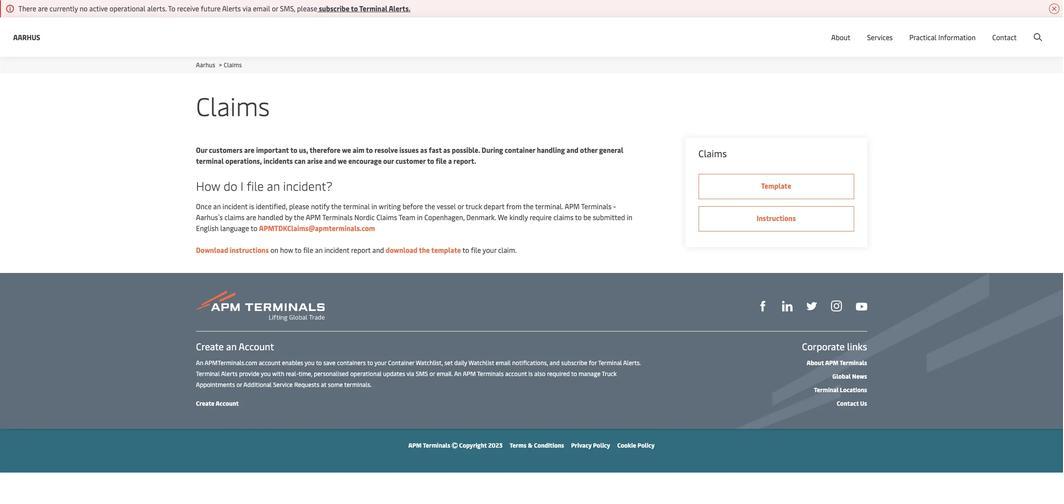 Task type: vqa. For each thing, say whether or not it's contained in the screenshot.
Vessel Schedule
no



Task type: locate. For each thing, give the bounding box(es) containing it.
0 vertical spatial global
[[895, 26, 915, 35]]

1 vertical spatial account
[[239, 340, 274, 353]]

terms & conditions
[[510, 441, 564, 450]]

1 vertical spatial is
[[529, 370, 533, 378]]

2 horizontal spatial in
[[627, 212, 633, 222]]

0 vertical spatial incident
[[223, 202, 248, 211]]

terminal.
[[535, 202, 563, 211]]

practical
[[910, 32, 937, 42]]

policy right 'privacy'
[[593, 441, 610, 450]]

2 vertical spatial create
[[196, 400, 215, 408]]

an apmterminals.com account enables you to save containers to your container watchlist, set daily watchlist email notifications, and subscribe for terminal alerts. terminal alerts provide you with real-time, personalised operational updates via sms or email. an apm terminals account is also required to manage truck appointments or additional service requests at some terminals.
[[196, 359, 641, 389]]

aarhus for aarhus > claims
[[196, 61, 215, 69]]

0 horizontal spatial global
[[833, 372, 851, 381]]

the left template
[[419, 245, 430, 255]]

apmtdkclaims@apmterminals.com link
[[259, 223, 375, 233]]

1 vertical spatial an
[[454, 370, 462, 378]]

and
[[567, 145, 579, 155], [324, 156, 336, 166], [373, 245, 384, 255], [550, 359, 560, 367]]

apm up claims to
[[565, 202, 580, 211]]

incident up claims
[[223, 202, 248, 211]]

terminals
[[581, 202, 612, 211], [322, 212, 353, 222], [840, 359, 867, 367], [477, 370, 504, 378], [423, 441, 450, 450]]

0 vertical spatial contact
[[993, 32, 1017, 42]]

0 vertical spatial account
[[1021, 26, 1047, 35]]

enables
[[282, 359, 303, 367]]

an
[[267, 177, 280, 194], [213, 202, 221, 211], [315, 245, 323, 255], [226, 340, 237, 353]]

1 horizontal spatial incident
[[325, 245, 350, 255]]

and right report
[[373, 245, 384, 255]]

0 horizontal spatial incident
[[223, 202, 248, 211]]

you up time,
[[305, 359, 315, 367]]

apm inside an apmterminals.com account enables you to save containers to your container watchlist, set daily watchlist email notifications, and subscribe for terminal alerts. terminal alerts provide you with real-time, personalised operational updates via sms or email. an apm terminals account is also required to manage truck appointments or additional service requests at some terminals.
[[463, 370, 476, 378]]

file inside our customers are important to us, therefore we aim to resolve issues as fast as possible. during container handling and other general terminal operations, incidents can arise and we encourage our customer to file a report.
[[436, 156, 447, 166]]

report.
[[454, 156, 476, 166]]

create right the /
[[999, 26, 1020, 35]]

are right there
[[38, 3, 48, 13]]

1 vertical spatial via
[[407, 370, 414, 378]]

0 horizontal spatial operational
[[110, 3, 146, 13]]

policy
[[593, 441, 610, 450], [638, 441, 655, 450]]

aarhus link left >
[[196, 61, 215, 69]]

2 as from the left
[[443, 145, 450, 155]]

0 horizontal spatial aarhus
[[13, 32, 40, 42]]

in right submitted
[[627, 212, 633, 222]]

please right 'sms,'
[[297, 3, 317, 13]]

0 vertical spatial an
[[196, 359, 203, 367]]

0 vertical spatial about
[[832, 32, 851, 42]]

please up by
[[289, 202, 309, 211]]

encourage
[[348, 156, 382, 166]]

1 horizontal spatial terminal
[[343, 202, 370, 211]]

aarhus link down there
[[13, 32, 40, 43]]

facebook image
[[758, 301, 768, 312]]

time,
[[299, 370, 312, 378]]

1 horizontal spatial policy
[[638, 441, 655, 450]]

switch location button
[[804, 25, 867, 35]]

a
[[448, 156, 452, 166]]

as
[[420, 145, 427, 155], [443, 145, 450, 155]]

depart
[[484, 202, 505, 211]]

possible.
[[452, 145, 480, 155]]

0 vertical spatial operational
[[110, 3, 146, 13]]

you left with on the left bottom of the page
[[261, 370, 271, 378]]

0 horizontal spatial about
[[807, 359, 824, 367]]

1 horizontal spatial aarhus link
[[196, 61, 215, 69]]

alerts down apmterminals.com
[[221, 370, 238, 378]]

file right template
[[471, 245, 481, 255]]

1 horizontal spatial your
[[483, 245, 497, 255]]

incident inside "once an incident is identified, please notify the terminal in writing before the vessel or truck depart from the terminal. apm terminals - aarhus`s claims are handled by the apm terminals nordic claims team in copenhagen, denmark. we kindly require claims to be submitted in english language to"
[[223, 202, 248, 211]]

is
[[249, 202, 254, 211], [529, 370, 533, 378]]

the right from
[[523, 202, 534, 211]]

incident
[[223, 202, 248, 211], [325, 245, 350, 255]]

1 policy from the left
[[593, 441, 610, 450]]

policy right cookie
[[638, 441, 655, 450]]

0 horizontal spatial email
[[253, 3, 270, 13]]

1 vertical spatial subscribe
[[561, 359, 588, 367]]

1 vertical spatial about
[[807, 359, 824, 367]]

1 vertical spatial aarhus
[[196, 61, 215, 69]]

0 vertical spatial is
[[249, 202, 254, 211]]

1 vertical spatial global
[[833, 372, 851, 381]]

alerts
[[222, 3, 241, 13], [221, 370, 238, 378]]

we
[[498, 212, 508, 222]]

your up updates
[[375, 359, 387, 367]]

in up 'nordic'
[[372, 202, 377, 211]]

1 vertical spatial you
[[261, 370, 271, 378]]

notify
[[311, 202, 330, 211]]

1 vertical spatial contact
[[837, 400, 859, 408]]

or left 'sms,'
[[272, 3, 278, 13]]

terminals left ⓒ in the bottom left of the page
[[423, 441, 450, 450]]

how
[[196, 177, 221, 194]]

your
[[483, 245, 497, 255], [375, 359, 387, 367]]

an inside "once an incident is identified, please notify the terminal in writing before the vessel or truck depart from the terminal. apm terminals - aarhus`s claims are handled by the apm terminals nordic claims team in copenhagen, denmark. we kindly require claims to be submitted in english language to"
[[213, 202, 221, 211]]

2 vertical spatial are
[[246, 212, 256, 222]]

team
[[399, 212, 416, 222]]

0 vertical spatial you
[[305, 359, 315, 367]]

1 horizontal spatial contact
[[993, 32, 1017, 42]]

or down the provide
[[237, 381, 242, 389]]

truck
[[466, 202, 482, 211]]

1 horizontal spatial you
[[305, 359, 315, 367]]

1 horizontal spatial as
[[443, 145, 450, 155]]

operational up terminals.
[[350, 370, 382, 378]]

an up identified,
[[267, 177, 280, 194]]

and up the required
[[550, 359, 560, 367]]

global up terminal locations
[[833, 372, 851, 381]]

notifications,
[[512, 359, 548, 367]]

create down appointments
[[196, 400, 215, 408]]

1 horizontal spatial about
[[832, 32, 851, 42]]

create account link
[[196, 400, 239, 408]]

once an incident is identified, please notify the terminal in writing before the vessel or truck depart from the terminal. apm terminals - aarhus`s claims are handled by the apm terminals nordic claims team in copenhagen, denmark. we kindly require claims to be submitted in english language to
[[196, 202, 633, 233]]

aarhus down there
[[13, 32, 40, 42]]

terminal locations link
[[814, 386, 867, 394]]

copyright
[[459, 441, 487, 450]]

english
[[196, 223, 219, 233]]

an right once
[[213, 202, 221, 211]]

1 vertical spatial create
[[196, 340, 224, 353]]

1 vertical spatial terminal
[[343, 202, 370, 211]]

news
[[852, 372, 867, 381]]

policy for cookie policy
[[638, 441, 655, 450]]

via left sms
[[407, 370, 414, 378]]

apmtdkclaims@apmterminals.com
[[259, 223, 375, 233]]

terms
[[510, 441, 527, 450]]

copenhagen,
[[425, 212, 465, 222]]

1 horizontal spatial aarhus
[[196, 61, 215, 69]]

future
[[201, 3, 221, 13]]

1 vertical spatial alerts.
[[623, 359, 641, 367]]

>
[[219, 61, 222, 69]]

account down appointments
[[216, 400, 239, 408]]

linkedin image
[[782, 301, 793, 312]]

as up a
[[443, 145, 450, 155]]

instructions
[[230, 245, 269, 255]]

global left "menu"
[[895, 26, 915, 35]]

email right watchlist
[[496, 359, 511, 367]]

0 horizontal spatial is
[[249, 202, 254, 211]]

create inside login / create account link
[[999, 26, 1020, 35]]

account up the provide
[[239, 340, 274, 353]]

cookie policy link
[[617, 441, 655, 450]]

0 horizontal spatial terminal
[[196, 156, 224, 166]]

terminals up the global news
[[840, 359, 867, 367]]

account
[[259, 359, 281, 367], [505, 370, 527, 378]]

0 horizontal spatial via
[[243, 3, 251, 13]]

terminal locations
[[814, 386, 867, 394]]

0 vertical spatial terminal
[[196, 156, 224, 166]]

0 horizontal spatial account
[[259, 359, 281, 367]]

file right i
[[247, 177, 264, 194]]

0 horizontal spatial your
[[375, 359, 387, 367]]

aarhus`s
[[196, 212, 223, 222]]

email left 'sms,'
[[253, 3, 270, 13]]

operational right active
[[110, 3, 146, 13]]

is left identified,
[[249, 202, 254, 211]]

1 vertical spatial your
[[375, 359, 387, 367]]

0 vertical spatial subscribe
[[319, 3, 350, 13]]

1 horizontal spatial operational
[[350, 370, 382, 378]]

0 vertical spatial aarhus
[[13, 32, 40, 42]]

2 policy from the left
[[638, 441, 655, 450]]

0 horizontal spatial aarhus link
[[13, 32, 40, 43]]

the right the notify
[[331, 202, 342, 211]]

information
[[939, 32, 976, 42]]

we
[[342, 145, 351, 155], [338, 156, 347, 166]]

1 vertical spatial incident
[[325, 245, 350, 255]]

an up appointments
[[196, 359, 203, 367]]

create up apmterminals.com
[[196, 340, 224, 353]]

file left a
[[436, 156, 447, 166]]

resolve
[[375, 145, 398, 155]]

you
[[305, 359, 315, 367], [261, 370, 271, 378]]

1 horizontal spatial via
[[407, 370, 414, 378]]

1 vertical spatial alerts
[[221, 370, 238, 378]]

global
[[895, 26, 915, 35], [833, 372, 851, 381]]

aarhus left >
[[196, 61, 215, 69]]

is left also
[[529, 370, 533, 378]]

via inside an apmterminals.com account enables you to save containers to your container watchlist, set daily watchlist email notifications, and subscribe for terminal alerts. terminal alerts provide you with real-time, personalised operational updates via sms or email. an apm terminals account is also required to manage truck appointments or additional service requests at some terminals.
[[407, 370, 414, 378]]

download
[[386, 245, 418, 255]]

1 vertical spatial email
[[496, 359, 511, 367]]

account
[[1021, 26, 1047, 35], [239, 340, 274, 353], [216, 400, 239, 408]]

are up 'operations,'
[[244, 145, 255, 155]]

incident left report
[[325, 245, 350, 255]]

terminal down our
[[196, 156, 224, 166]]

do
[[224, 177, 237, 194]]

1 horizontal spatial subscribe
[[561, 359, 588, 367]]

0 vertical spatial create
[[999, 26, 1020, 35]]

we down therefore
[[338, 156, 347, 166]]

or left truck in the left of the page
[[458, 202, 464, 211]]

template
[[761, 181, 792, 191]]

manage
[[579, 370, 601, 378]]

0 vertical spatial account
[[259, 359, 281, 367]]

also
[[534, 370, 546, 378]]

important
[[256, 145, 289, 155]]

global inside button
[[895, 26, 915, 35]]

account inside login / create account link
[[1021, 26, 1047, 35]]

0 horizontal spatial contact
[[837, 400, 859, 408]]

as left fast
[[420, 145, 427, 155]]

instructions
[[757, 213, 796, 223]]

0 horizontal spatial subscribe
[[319, 3, 350, 13]]

1 horizontal spatial alerts.
[[623, 359, 641, 367]]

1 vertical spatial operational
[[350, 370, 382, 378]]

1 horizontal spatial an
[[454, 370, 462, 378]]

location
[[840, 25, 867, 35]]

account down notifications,
[[505, 370, 527, 378]]

about button
[[832, 17, 851, 57]]

an down daily
[[454, 370, 462, 378]]

about
[[832, 32, 851, 42], [807, 359, 824, 367]]

and inside an apmterminals.com account enables you to save containers to your container watchlist, set daily watchlist email notifications, and subscribe for terminal alerts. terminal alerts provide you with real-time, personalised operational updates via sms or email. an apm terminals account is also required to manage truck appointments or additional service requests at some terminals.
[[550, 359, 560, 367]]

apm down daily
[[463, 370, 476, 378]]

alerts right 'future'
[[222, 3, 241, 13]]

in right team
[[417, 212, 423, 222]]

general
[[599, 145, 624, 155]]

terminals down watchlist
[[477, 370, 504, 378]]

account right contact dropdown button
[[1021, 26, 1047, 35]]

are
[[38, 3, 48, 13], [244, 145, 255, 155], [246, 212, 256, 222]]

login / create account
[[976, 26, 1047, 35]]

login / create account link
[[960, 17, 1047, 43]]

1 horizontal spatial is
[[529, 370, 533, 378]]

1 horizontal spatial email
[[496, 359, 511, 367]]

privacy policy
[[571, 441, 610, 450]]

0 horizontal spatial as
[[420, 145, 427, 155]]

claims
[[224, 61, 242, 69], [196, 88, 270, 123], [699, 147, 727, 160], [377, 212, 397, 222]]

subscribe
[[319, 3, 350, 13], [561, 359, 588, 367]]

terminal up 'nordic'
[[343, 202, 370, 211]]

account up with on the left bottom of the page
[[259, 359, 281, 367]]

report
[[351, 245, 371, 255]]

terminals up be
[[581, 202, 612, 211]]

cookie
[[617, 441, 636, 450]]

an
[[196, 359, 203, 367], [454, 370, 462, 378]]

0 horizontal spatial in
[[372, 202, 377, 211]]

are right claims
[[246, 212, 256, 222]]

email.
[[437, 370, 453, 378]]

1 vertical spatial are
[[244, 145, 255, 155]]

fast
[[429, 145, 442, 155]]

1 horizontal spatial account
[[505, 370, 527, 378]]

1 horizontal spatial global
[[895, 26, 915, 35]]

0 horizontal spatial policy
[[593, 441, 610, 450]]

daily
[[454, 359, 467, 367]]

an up apmterminals.com
[[226, 340, 237, 353]]

0 vertical spatial your
[[483, 245, 497, 255]]

are inside our customers are important to us, therefore we aim to resolve issues as fast as possible. during container handling and other general terminal operations, incidents can arise and we encourage our customer to file a report.
[[244, 145, 255, 155]]

locations
[[840, 386, 867, 394]]

conditions
[[534, 441, 564, 450]]

0 vertical spatial email
[[253, 3, 270, 13]]

via right 'future'
[[243, 3, 251, 13]]

we left aim in the left of the page
[[342, 145, 351, 155]]

once
[[196, 202, 212, 211]]

your inside an apmterminals.com account enables you to save containers to your container watchlist, set daily watchlist email notifications, and subscribe for terminal alerts. terminal alerts provide you with real-time, personalised operational updates via sms or email. an apm terminals account is also required to manage truck appointments or additional service requests at some terminals.
[[375, 359, 387, 367]]

1 vertical spatial please
[[289, 202, 309, 211]]

0 horizontal spatial alerts.
[[389, 3, 411, 13]]

1 vertical spatial account
[[505, 370, 527, 378]]

aarhus > claims
[[196, 61, 242, 69]]

your left claim.
[[483, 245, 497, 255]]



Task type: describe. For each thing, give the bounding box(es) containing it.
links
[[847, 340, 867, 353]]

download instructions on how to file an incident report and download the template to file your claim.
[[196, 245, 517, 255]]

operational inside an apmterminals.com account enables you to save containers to your container watchlist, set daily watchlist email notifications, and subscribe for terminal alerts. terminal alerts provide you with real-time, personalised operational updates via sms or email. an apm terminals account is also required to manage truck appointments or additional service requests at some terminals.
[[350, 370, 382, 378]]

global for global menu
[[895, 26, 915, 35]]

for
[[589, 359, 597, 367]]

terminals inside an apmterminals.com account enables you to save containers to your container watchlist, set daily watchlist email notifications, and subscribe for terminal alerts. terminal alerts provide you with real-time, personalised operational updates via sms or email. an apm terminals account is also required to manage truck appointments or additional service requests at some terminals.
[[477, 370, 504, 378]]

template
[[431, 245, 461, 255]]

0 vertical spatial aarhus link
[[13, 32, 40, 43]]

menu
[[917, 26, 935, 35]]

apm left ⓒ in the bottom left of the page
[[408, 441, 422, 450]]

services button
[[867, 17, 893, 57]]

can
[[295, 156, 306, 166]]

0 vertical spatial via
[[243, 3, 251, 13]]

email inside an apmterminals.com account enables you to save containers to your container watchlist, set daily watchlist email notifications, and subscribe for terminal alerts. terminal alerts provide you with real-time, personalised operational updates via sms or email. an apm terminals account is also required to manage truck appointments or additional service requests at some terminals.
[[496, 359, 511, 367]]

are inside "once an incident is identified, please notify the terminal in writing before the vessel or truck depart from the terminal. apm terminals - aarhus`s claims are handled by the apm terminals nordic claims team in copenhagen, denmark. we kindly require claims to be submitted in english language to"
[[246, 212, 256, 222]]

our
[[196, 145, 207, 155]]

require
[[530, 212, 552, 222]]

shape link
[[758, 300, 768, 312]]

create account
[[196, 400, 239, 408]]

us,
[[299, 145, 308, 155]]

0 horizontal spatial you
[[261, 370, 271, 378]]

service
[[273, 381, 293, 389]]

apm down corporate links
[[825, 359, 839, 367]]

you tube link
[[856, 301, 867, 311]]

terminal inside our customers are important to us, therefore we aim to resolve issues as fast as possible. during container handling and other general terminal operations, incidents can arise and we encourage our customer to file a report.
[[196, 156, 224, 166]]

switch
[[817, 25, 838, 35]]

updates
[[383, 370, 405, 378]]

container
[[505, 145, 535, 155]]

download instructions link
[[196, 245, 269, 255]]

vessel
[[437, 202, 456, 211]]

customer
[[396, 156, 426, 166]]

or inside "once an incident is identified, please notify the terminal in writing before the vessel or truck depart from the terminal. apm terminals - aarhus`s claims are handled by the apm terminals nordic claims team in copenhagen, denmark. we kindly require claims to be submitted in english language to"
[[458, 202, 464, 211]]

is inside "once an incident is identified, please notify the terminal in writing before the vessel or truck depart from the terminal. apm terminals - aarhus`s claims are handled by the apm terminals nordic claims team in copenhagen, denmark. we kindly require claims to be submitted in english language to"
[[249, 202, 254, 211]]

containers
[[337, 359, 366, 367]]

1 horizontal spatial in
[[417, 212, 423, 222]]

arise
[[307, 156, 323, 166]]

our
[[383, 156, 394, 166]]

the right by
[[294, 212, 304, 222]]

requests
[[294, 381, 320, 389]]

login
[[976, 26, 993, 35]]

incident?
[[283, 177, 333, 194]]

aarhus for aarhus
[[13, 32, 40, 42]]

alerts. inside an apmterminals.com account enables you to save containers to your container watchlist, set daily watchlist email notifications, and subscribe for terminal alerts. terminal alerts provide you with real-time, personalised operational updates via sms or email. an apm terminals account is also required to manage truck appointments or additional service requests at some terminals.
[[623, 359, 641, 367]]

claims to
[[554, 212, 582, 222]]

and left other
[[567, 145, 579, 155]]

/
[[995, 26, 998, 35]]

2 vertical spatial account
[[216, 400, 239, 408]]

is inside an apmterminals.com account enables you to save containers to your container watchlist, set daily watchlist email notifications, and subscribe for terminal alerts. terminal alerts provide you with real-time, personalised operational updates via sms or email. an apm terminals account is also required to manage truck appointments or additional service requests at some terminals.
[[529, 370, 533, 378]]

terminal inside "once an incident is identified, please notify the terminal in writing before the vessel or truck depart from the terminal. apm terminals - aarhus`s claims are handled by the apm terminals nordic claims team in copenhagen, denmark. we kindly require claims to be submitted in english language to"
[[343, 202, 370, 211]]

save
[[323, 359, 336, 367]]

other
[[580, 145, 598, 155]]

0 vertical spatial alerts
[[222, 3, 241, 13]]

terms & conditions link
[[510, 441, 564, 450]]

instructions link
[[699, 206, 854, 232]]

practical information
[[910, 32, 976, 42]]

global for global news
[[833, 372, 851, 381]]

identified,
[[256, 202, 287, 211]]

watchlist
[[469, 359, 494, 367]]

about for about apm terminals
[[807, 359, 824, 367]]

apmt footer logo image
[[196, 291, 325, 321]]

contact for contact
[[993, 32, 1017, 42]]

policy for privacy policy
[[593, 441, 610, 450]]

about for about
[[832, 32, 851, 42]]

currently
[[50, 3, 78, 13]]

submitted
[[593, 212, 625, 222]]

instagram image
[[831, 301, 842, 312]]

denmark.
[[467, 212, 496, 222]]

language
[[220, 223, 249, 233]]

please inside "once an incident is identified, please notify the terminal in writing before the vessel or truck depart from the terminal. apm terminals - aarhus`s claims are handled by the apm terminals nordic claims team in copenhagen, denmark. we kindly require claims to be submitted in english language to"
[[289, 202, 309, 211]]

corporate
[[802, 340, 845, 353]]

contact button
[[993, 17, 1017, 57]]

nordic
[[355, 212, 375, 222]]

customers
[[209, 145, 243, 155]]

real-
[[286, 370, 299, 378]]

cookie policy
[[617, 441, 655, 450]]

be
[[584, 212, 591, 222]]

on
[[271, 245, 278, 255]]

apm up apmtdkclaims@apmterminals.com in the top left of the page
[[306, 212, 321, 222]]

or right sms
[[430, 370, 435, 378]]

global menu button
[[876, 17, 943, 43]]

contact for contact us
[[837, 400, 859, 408]]

at
[[321, 381, 327, 389]]

claims inside "once an incident is identified, please notify the terminal in writing before the vessel or truck depart from the terminal. apm terminals - aarhus`s claims are handled by the apm terminals nordic claims team in copenhagen, denmark. we kindly require claims to be submitted in english language to"
[[377, 212, 397, 222]]

apm terminals ⓒ copyright 2023
[[408, 441, 503, 450]]

appointments
[[196, 381, 235, 389]]

by
[[285, 212, 292, 222]]

from
[[506, 202, 522, 211]]

to inside "once an incident is identified, please notify the terminal in writing before the vessel or truck depart from the terminal. apm terminals - aarhus`s claims are handled by the apm terminals nordic claims team in copenhagen, denmark. we kindly require claims to be submitted in english language to"
[[251, 223, 257, 233]]

practical information button
[[910, 17, 976, 57]]

alerts inside an apmterminals.com account enables you to save containers to your container watchlist, set daily watchlist email notifications, and subscribe for terminal alerts. terminal alerts provide you with real-time, personalised operational updates via sms or email. an apm terminals account is also required to manage truck appointments or additional service requests at some terminals.
[[221, 370, 238, 378]]

global news link
[[833, 372, 867, 381]]

create for create an account
[[196, 340, 224, 353]]

no
[[80, 3, 88, 13]]

2023
[[488, 441, 503, 450]]

1 as from the left
[[420, 145, 427, 155]]

truck
[[602, 370, 617, 378]]

0 vertical spatial we
[[342, 145, 351, 155]]

corporate links
[[802, 340, 867, 353]]

create for create account
[[196, 400, 215, 408]]

0 vertical spatial please
[[297, 3, 317, 13]]

receive
[[177, 3, 199, 13]]

issues
[[400, 145, 419, 155]]

youtube image
[[856, 303, 867, 311]]

file right how
[[303, 245, 313, 255]]

the left 'vessel'
[[425, 202, 435, 211]]

terminals down the notify
[[322, 212, 353, 222]]

subscribe inside an apmterminals.com account enables you to save containers to your container watchlist, set daily watchlist email notifications, and subscribe for terminal alerts. terminal alerts provide you with real-time, personalised operational updates via sms or email. an apm terminals account is also required to manage truck appointments or additional service requests at some terminals.
[[561, 359, 588, 367]]

an down apmtdkclaims@apmterminals.com in the top left of the page
[[315, 245, 323, 255]]

contact us link
[[837, 400, 867, 408]]

0 vertical spatial are
[[38, 3, 48, 13]]

0 vertical spatial alerts.
[[389, 3, 411, 13]]

there
[[18, 3, 36, 13]]

claims
[[225, 212, 245, 222]]

&
[[528, 441, 533, 450]]

0 horizontal spatial an
[[196, 359, 203, 367]]

required
[[547, 370, 570, 378]]

privacy
[[571, 441, 592, 450]]

1 vertical spatial aarhus link
[[196, 61, 215, 69]]

therefore
[[310, 145, 341, 155]]

1 vertical spatial we
[[338, 156, 347, 166]]

personalised
[[314, 370, 349, 378]]

about apm terminals
[[807, 359, 867, 367]]

set
[[445, 359, 453, 367]]

apmterminals.com
[[205, 359, 257, 367]]

us
[[861, 400, 867, 408]]

sms
[[416, 370, 428, 378]]

handled
[[258, 212, 283, 222]]

global news
[[833, 372, 867, 381]]

services
[[867, 32, 893, 42]]

download the template link
[[386, 245, 461, 255]]

twitter image
[[807, 301, 817, 312]]

and down therefore
[[324, 156, 336, 166]]

kindly
[[510, 212, 528, 222]]

close alert image
[[1049, 3, 1060, 14]]



